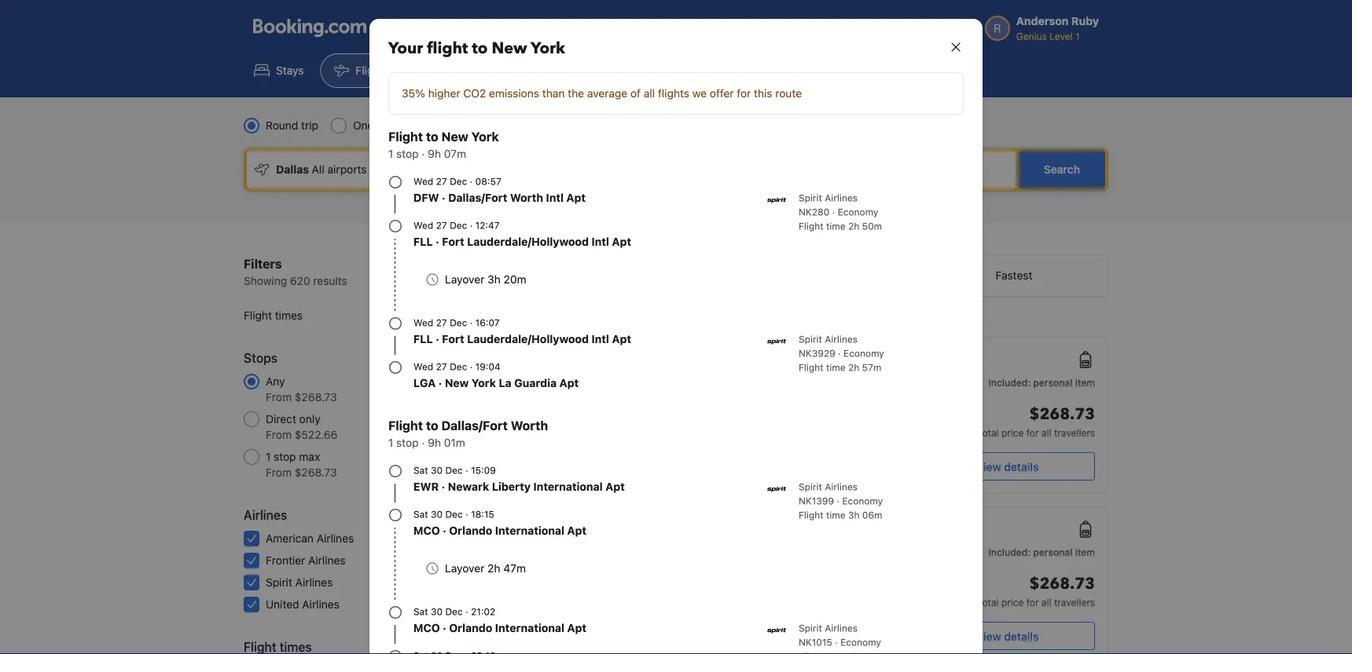 Task type: describe. For each thing, give the bounding box(es) containing it.
wed 27 dec · 16:07 fll · fort lauderdale/hollywood intl apt
[[413, 318, 631, 346]]

0 vertical spatial york
[[531, 38, 565, 59]]

filters
[[244, 257, 282, 272]]

wed for wed 27 dec · 12:47 fll · fort lauderdale/hollywood intl apt
[[413, 220, 433, 231]]

$268.73 inside any from $268.73
[[295, 391, 337, 404]]

multi-
[[431, 119, 461, 132]]

from inside 1 stop max from $268.73
[[266, 467, 292, 479]]

spirit for dallas/fort worth intl apt
[[799, 193, 822, 204]]

view details for second view details button from the top of the page
[[976, 630, 1039, 643]]

· inside flight to new york 1 stop · 9h 07m
[[422, 147, 425, 160]]

18:15
[[471, 509, 494, 520]]

personal for second view details button from the top of the page
[[1033, 547, 1072, 558]]

co2
[[463, 87, 486, 100]]

2h for fort lauderdale/hollywood intl apt
[[848, 362, 859, 373]]

economy down emissions
[[492, 119, 539, 132]]

flights
[[356, 64, 389, 77]]

spirit for orlando international apt
[[799, 623, 822, 634]]

flight inside spirit airlines nk1399 · economy flight time 3h 06m
[[799, 510, 823, 521]]

· inside flight to dallas/fort worth 1 stop · 9h 01m
[[422, 437, 425, 450]]

08:57
[[475, 176, 501, 187]]

average
[[587, 87, 627, 100]]

airlines inside the spirit airlines nk3929 · economy flight time 2h 57m
[[825, 334, 858, 345]]

only
[[299, 413, 320, 426]]

layover 3h 20m
[[445, 273, 526, 286]]

route
[[775, 87, 802, 100]]

emissions
[[489, 87, 539, 100]]

apt inside sat 30 dec · 21:02 mco · orlando international apt
[[567, 622, 586, 635]]

19:04 inside 19:04 lga . 27 dec
[[858, 353, 894, 367]]

details for second view details button from the top of the page
[[1004, 630, 1039, 643]]

stays link
[[241, 53, 317, 88]]

new inside flight to new york 1 stop · 9h 07m
[[441, 129, 468, 144]]

time for worth
[[826, 510, 845, 521]]

for inside your flight to new york dialog
[[737, 87, 751, 100]]

fastest
[[996, 269, 1032, 282]]

included: personal item for second view details button from the top of the page
[[988, 547, 1095, 558]]

rentals
[[582, 64, 617, 77]]

77
[[502, 413, 514, 426]]

234
[[494, 599, 514, 612]]

wed 27 dec · 12:47 fll · fort lauderdale/hollywood intl apt
[[413, 220, 631, 248]]

view for second view details button from the top of the page
[[976, 630, 1001, 643]]

max
[[299, 451, 320, 464]]

united
[[266, 599, 299, 612]]

attractions link
[[633, 53, 738, 88]]

0 vertical spatial spirit airlines
[[266, 577, 333, 590]]

apt inside wed 27 dec · 12:47 fll · fort lauderdale/hollywood intl apt
[[612, 235, 631, 248]]

item for second view details button from the top of the page
[[1075, 547, 1095, 558]]

your
[[388, 38, 423, 59]]

intl for guardia
[[591, 333, 609, 346]]

layover 2h 47m
[[445, 562, 526, 575]]

30 for sat 30 dec · 21:02 mco · orlando international apt
[[431, 607, 443, 618]]

time inside the spirit airlines nk3929 · economy flight time 2h 57m
[[826, 362, 845, 373]]

the
[[568, 87, 584, 100]]

dallas/fort inside flight to dallas/fort worth 1 stop · 9h 01m
[[441, 419, 508, 434]]

frontier
[[266, 555, 305, 568]]

international inside sat 30 dec · 15:09 ewr · newark liberty international apt
[[533, 481, 603, 494]]

united airlines
[[266, 599, 340, 612]]

1236
[[489, 375, 514, 388]]

american
[[266, 533, 314, 546]]

01m
[[444, 437, 465, 450]]

spirit for newark liberty international apt
[[799, 482, 822, 493]]

nk1015
[[799, 637, 832, 648]]

0 vertical spatial to
[[472, 38, 488, 59]]

lga inside 19:04 lga . 27 dec
[[836, 371, 854, 382]]

apt inside wed 27 dec · 16:07 fll · fort lauderdale/hollywood intl apt
[[612, 333, 631, 346]]

.
[[857, 368, 860, 379]]

12:47
[[475, 220, 500, 231]]

american airlines
[[266, 533, 354, 546]]

one
[[353, 119, 374, 132]]

for for second view details button from the top of the page
[[1026, 597, 1039, 608]]

search
[[1044, 163, 1080, 176]]

all inside your flight to new york dialog
[[644, 87, 655, 100]]

dec inside 19:04 lga . 27 dec
[[876, 371, 894, 382]]

19:04 inside wed 27 dec · 19:04 lga · new york la guardia apt
[[475, 362, 501, 373]]

direct only from $522.66
[[266, 413, 337, 442]]

liberty
[[492, 481, 531, 494]]

wed for wed 27 dec · 08:57 dfw · dallas/fort worth intl apt
[[413, 176, 433, 187]]

all for second view details button from the top of the page
[[1041, 597, 1051, 608]]

all for 2nd view details button from the bottom
[[1041, 428, 1051, 439]]

spirit airlines image for fort lauderdale/hollywood intl apt
[[767, 333, 786, 351]]

this
[[754, 87, 772, 100]]

dec for sat 30 dec · 15:09 ewr · newark liberty international apt
[[445, 465, 463, 476]]

199
[[495, 577, 514, 590]]

apt inside wed 27 dec · 08:57 dfw · dallas/fort worth intl apt
[[566, 191, 586, 204]]

27 for wed 27 dec · 08:57 dfw · dallas/fort worth intl apt
[[436, 176, 447, 187]]

for for 2nd view details button from the bottom
[[1026, 428, 1039, 439]]

included: for second view details button from the top of the page
[[988, 547, 1031, 558]]

showing
[[244, 275, 287, 288]]

one way
[[353, 119, 397, 132]]

2 vertical spatial 2h
[[487, 562, 500, 575]]

fort for wed 27 dec · 16:07 fll · fort lauderdale/hollywood intl apt
[[442, 333, 464, 346]]

layover for dallas/fort
[[445, 562, 484, 575]]

15:09
[[471, 465, 496, 476]]

dec for wed 27 dec · 12:47 fll · fort lauderdale/hollywood intl apt
[[450, 220, 467, 231]]

any
[[266, 375, 285, 388]]

total for second view details button from the top of the page
[[977, 597, 999, 608]]

sat for sat 30 dec · 18:15 mco · orlando international apt
[[413, 509, 428, 520]]

of
[[630, 87, 641, 100]]

dec for wed 27 dec · 19:04 lga · new york la guardia apt
[[450, 362, 467, 373]]

spirit airlines nk280 · economy flight time 2h 50m
[[799, 193, 882, 232]]

airport taxis link
[[741, 53, 851, 88]]

flight + hotel
[[441, 64, 509, 77]]

times
[[275, 309, 303, 322]]

spirit airlines nk1015 · economy
[[799, 623, 881, 648]]

stops
[[244, 351, 278, 366]]

fastest button
[[920, 255, 1108, 296]]

economy for orlando international apt
[[842, 496, 883, 507]]

attractions
[[668, 64, 724, 77]]

your flight to new york
[[388, 38, 565, 59]]

+
[[473, 64, 479, 77]]

· inside spirit airlines nk280 · economy flight time 2h 50m
[[832, 207, 835, 218]]

travellers for second view details button from the top of the page
[[1054, 597, 1095, 608]]

spirit airlines nk3929 · economy flight time 2h 57m
[[799, 334, 884, 373]]

16:07
[[475, 318, 500, 329]]

guardia
[[514, 377, 557, 390]]

offer
[[710, 87, 734, 100]]

stays
[[276, 64, 304, 77]]

flights link
[[320, 53, 403, 88]]

flight inside the spirit airlines nk3929 · economy flight time 2h 57m
[[799, 362, 823, 373]]

personal for 2nd view details button from the bottom
[[1033, 377, 1072, 388]]

21:02
[[471, 607, 495, 618]]

from inside any from $268.73
[[266, 391, 292, 404]]

dec for wed 27 dec · 08:57 dfw · dallas/fort worth intl apt
[[450, 176, 467, 187]]

intl inside wed 27 dec · 12:47 fll · fort lauderdale/hollywood intl apt
[[591, 235, 609, 248]]

flight times
[[244, 309, 303, 322]]

dallas/fort inside wed 27 dec · 08:57 dfw · dallas/fort worth intl apt
[[448, 191, 507, 204]]

3h inside spirit airlines nk1399 · economy flight time 3h 06m
[[848, 510, 860, 521]]

way
[[377, 119, 397, 132]]

47m
[[503, 562, 526, 575]]

economy for new york la guardia apt
[[843, 348, 884, 359]]

than
[[542, 87, 565, 100]]

time for york
[[826, 221, 845, 232]]

22
[[501, 555, 514, 568]]

27 for wed 27 dec · 16:07 fll · fort lauderdale/hollywood intl apt
[[436, 318, 447, 329]]

lauderdale/hollywood for wed 27 dec · 12:47 fll · fort lauderdale/hollywood intl apt
[[467, 235, 589, 248]]

higher
[[428, 87, 460, 100]]

$268.73 total price for all travellers for 2nd view details button from the bottom
[[977, 404, 1095, 439]]

flight to new york 1 stop · 9h 07m
[[388, 129, 499, 160]]

item for 2nd view details button from the bottom
[[1075, 377, 1095, 388]]

flight + hotel link
[[406, 53, 523, 88]]

flight inside flight to dallas/fort worth 1 stop · 9h 01m
[[388, 419, 423, 434]]

airlines inside spirit airlines nk280 · economy flight time 2h 50m
[[825, 193, 858, 204]]

travellers for 2nd view details button from the bottom
[[1054, 428, 1095, 439]]

included: personal item for 2nd view details button from the bottom
[[988, 377, 1095, 388]]

airport taxis
[[776, 64, 838, 77]]

stop for flight to new york
[[396, 147, 419, 160]]

direct
[[266, 413, 296, 426]]



Task type: locate. For each thing, give the bounding box(es) containing it.
1 vertical spatial all
[[1041, 428, 1051, 439]]

fll for wed 27 dec · 12:47 fll · fort lauderdale/hollywood intl apt
[[413, 235, 433, 248]]

1 spirit airlines image from the top
[[767, 191, 786, 210]]

lauderdale/hollywood inside wed 27 dec · 16:07 fll · fort lauderdale/hollywood intl apt
[[467, 333, 589, 346]]

details for 2nd view details button from the bottom
[[1004, 461, 1039, 474]]

9h inside flight to dallas/fort worth 1 stop · 9h 01m
[[428, 437, 441, 450]]

2 details from the top
[[1004, 630, 1039, 643]]

spirit inside spirit airlines nk1015 · economy
[[799, 623, 822, 634]]

0 vertical spatial 9h
[[428, 147, 441, 160]]

dec inside wed 27 dec · 08:57 dfw · dallas/fort worth intl apt
[[450, 176, 467, 187]]

dec inside sat 30 dec · 21:02 mco · orlando international apt
[[445, 607, 463, 618]]

0 vertical spatial included:
[[988, 377, 1031, 388]]

3 from from the top
[[266, 467, 292, 479]]

1 horizontal spatial 19:04
[[858, 353, 894, 367]]

2 $268.73 total price for all travellers from the top
[[977, 574, 1095, 608]]

4 wed from the top
[[413, 362, 433, 373]]

2 orlando from the top
[[449, 622, 492, 635]]

any from $268.73
[[266, 375, 337, 404]]

fll inside wed 27 dec · 12:47 fll · fort lauderdale/hollywood intl apt
[[413, 235, 433, 248]]

1 vertical spatial included: personal item
[[988, 547, 1095, 558]]

1 time from the top
[[826, 221, 845, 232]]

from inside 'direct only from $522.66'
[[266, 429, 292, 442]]

spirit airlines nk1399 · economy flight time 3h 06m
[[799, 482, 883, 521]]

intl inside wed 27 dec · 08:57 dfw · dallas/fort worth intl apt
[[546, 191, 564, 204]]

1 vertical spatial international
[[495, 525, 564, 538]]

0 vertical spatial spirit airlines image
[[767, 191, 786, 210]]

orlando down the 21:02 at the bottom of page
[[449, 622, 492, 635]]

dec for sat 30 dec · 18:15 mco · orlando international apt
[[445, 509, 463, 520]]

view details button
[[920, 453, 1095, 481], [920, 623, 1095, 651]]

2 vertical spatial york
[[471, 377, 496, 390]]

sat inside sat 30 dec · 18:15 mco · orlando international apt
[[413, 509, 428, 520]]

1 included: from the top
[[988, 377, 1031, 388]]

lga
[[836, 371, 854, 382], [413, 377, 436, 390]]

flight
[[441, 64, 470, 77], [388, 129, 423, 144], [799, 221, 823, 232], [244, 309, 272, 322], [799, 362, 823, 373], [388, 419, 423, 434], [799, 510, 823, 521]]

2 view from the top
[[976, 630, 1001, 643]]

· inside spirit airlines nk1399 · economy flight time 3h 06m
[[837, 496, 840, 507]]

9h for dallas/fort
[[428, 437, 441, 450]]

0 vertical spatial details
[[1004, 461, 1039, 474]]

0 vertical spatial 1
[[388, 147, 393, 160]]

orlando for sat 30 dec · 21:02 mco · orlando international apt
[[449, 622, 492, 635]]

3 time from the top
[[826, 510, 845, 521]]

1 details from the top
[[1004, 461, 1039, 474]]

2h left the 57m
[[848, 362, 859, 373]]

flights
[[658, 87, 689, 100]]

intl
[[546, 191, 564, 204], [591, 235, 609, 248], [591, 333, 609, 346]]

1 vertical spatial $268.73 total price for all travellers
[[977, 574, 1095, 608]]

0 vertical spatial price
[[1001, 428, 1024, 439]]

0 vertical spatial 3h
[[487, 273, 501, 286]]

layover
[[445, 273, 484, 286], [445, 562, 484, 575]]

2 travellers from the top
[[1054, 597, 1095, 608]]

fort for wed 27 dec · 12:47 fll · fort lauderdale/hollywood intl apt
[[442, 235, 464, 248]]

2 included: from the top
[[988, 547, 1031, 558]]

dec up newark
[[445, 465, 463, 476]]

0 vertical spatial time
[[826, 221, 845, 232]]

1 vertical spatial new
[[441, 129, 468, 144]]

lga inside wed 27 dec · 19:04 lga · new york la guardia apt
[[413, 377, 436, 390]]

1 travellers from the top
[[1054, 428, 1095, 439]]

to inside flight to new york 1 stop · 9h 07m
[[426, 129, 438, 144]]

intl for apt
[[546, 191, 564, 204]]

27 inside wed 27 dec · 12:47 fll · fort lauderdale/hollywood intl apt
[[436, 220, 447, 231]]

1 vertical spatial details
[[1004, 630, 1039, 643]]

sat for sat 30 dec · 15:09 ewr · newark liberty international apt
[[413, 465, 428, 476]]

dfw down flight to new york 1 stop · 9h 07m
[[413, 191, 439, 204]]

1 vertical spatial to
[[426, 129, 438, 144]]

to up +
[[472, 38, 488, 59]]

dec inside wed 27 dec · 16:07 fll · fort lauderdale/hollywood intl apt
[[450, 318, 467, 329]]

stop down way
[[396, 147, 419, 160]]

1 vertical spatial worth
[[511, 419, 548, 434]]

economy up the 57m
[[843, 348, 884, 359]]

sat
[[413, 465, 428, 476], [413, 509, 428, 520], [413, 607, 428, 618]]

dallas/fort down 08:57
[[448, 191, 507, 204]]

time down nk1399
[[826, 510, 845, 521]]

1 layover from the top
[[445, 273, 484, 286]]

airlines inside spirit airlines nk1015 · economy
[[825, 623, 858, 634]]

0 vertical spatial 2h
[[848, 221, 859, 232]]

sat left the 21:02 at the bottom of page
[[413, 607, 428, 618]]

new inside wed 27 dec · 19:04 lga · new york la guardia apt
[[445, 377, 469, 390]]

sat for sat 30 dec · 21:02 mco · orlando international apt
[[413, 607, 428, 618]]

1 vertical spatial time
[[826, 362, 845, 373]]

nk280
[[799, 207, 830, 218]]

1 vertical spatial for
[[1026, 428, 1039, 439]]

0 vertical spatial all
[[644, 87, 655, 100]]

27 up flight to dallas/fort worth 1 stop · 9h 01m
[[436, 362, 447, 373]]

2 spirit airlines image from the top
[[767, 622, 786, 641]]

layover left the 22
[[445, 562, 484, 575]]

1 sat from the top
[[413, 465, 428, 476]]

2 vertical spatial from
[[266, 467, 292, 479]]

1 vertical spatial included:
[[988, 547, 1031, 558]]

0 vertical spatial included: personal item
[[988, 377, 1095, 388]]

airlines inside spirit airlines nk1399 · economy flight time 3h 06m
[[825, 482, 858, 493]]

$268.73
[[295, 391, 337, 404], [1029, 404, 1095, 426], [295, 467, 337, 479], [1029, 574, 1095, 595]]

2 vertical spatial international
[[495, 622, 564, 635]]

international for sat 30 dec · 21:02 mco · orlando international apt
[[495, 622, 564, 635]]

lga up flight to dallas/fort worth 1 stop · 9h 01m
[[413, 377, 436, 390]]

dfw up nk1015
[[832, 612, 854, 623]]

spirit inside spirit airlines nk280 · economy flight time 2h 50m
[[799, 193, 822, 204]]

2 layover from the top
[[445, 562, 484, 575]]

1 vertical spatial york
[[471, 129, 499, 144]]

9h for new
[[428, 147, 441, 160]]

price for second view details button from the top of the page
[[1001, 597, 1024, 608]]

27 left 16:07
[[436, 318, 447, 329]]

economy for fort lauderdale/hollywood intl apt
[[838, 207, 878, 218]]

1 item from the top
[[1075, 377, 1095, 388]]

3 wed from the top
[[413, 318, 433, 329]]

3 sat from the top
[[413, 607, 428, 618]]

1 vertical spatial fll
[[413, 333, 433, 346]]

1 fll from the top
[[413, 235, 433, 248]]

$268.73 inside 1 stop max from $268.73
[[295, 467, 337, 479]]

2 vertical spatial stop
[[274, 451, 296, 464]]

1 left 01m
[[388, 437, 393, 450]]

1 vertical spatial 9h
[[428, 437, 441, 450]]

nk3929
[[799, 348, 835, 359]]

from down any on the left of page
[[266, 391, 292, 404]]

stop left 01m
[[396, 437, 419, 450]]

1 vertical spatial dallas/fort
[[441, 419, 508, 434]]

2 vertical spatial for
[[1026, 597, 1039, 608]]

0 vertical spatial travellers
[[1054, 428, 1095, 439]]

2 from from the top
[[266, 429, 292, 442]]

27
[[436, 176, 447, 187], [436, 220, 447, 231], [436, 318, 447, 329], [436, 362, 447, 373], [862, 371, 874, 382]]

19:04 up "."
[[858, 353, 894, 367]]

stop
[[396, 147, 419, 160], [396, 437, 419, 450], [274, 451, 296, 464]]

lauderdale/hollywood up 20m
[[467, 235, 589, 248]]

flight
[[427, 38, 468, 59]]

sat down "ewr"
[[413, 509, 428, 520]]

worth up wed 27 dec · 12:47 fll · fort lauderdale/hollywood intl apt
[[510, 191, 543, 204]]

0 vertical spatial 30
[[431, 465, 443, 476]]

1 vertical spatial spirit airlines image
[[767, 622, 786, 641]]

lga left "."
[[836, 371, 854, 382]]

2 vertical spatial intl
[[591, 333, 609, 346]]

1 vertical spatial mco
[[413, 622, 440, 635]]

1 vertical spatial intl
[[591, 235, 609, 248]]

orlando for sat 30 dec · 18:15 mco · orlando international apt
[[449, 525, 492, 538]]

0 vertical spatial from
[[266, 391, 292, 404]]

york inside flight to new york 1 stop · 9h 07m
[[471, 129, 499, 144]]

flight left +
[[441, 64, 470, 77]]

1 vertical spatial layover
[[445, 562, 484, 575]]

stop inside flight to new york 1 stop · 9h 07m
[[396, 147, 419, 160]]

0 vertical spatial international
[[533, 481, 603, 494]]

economy right nk1015
[[840, 637, 881, 648]]

flight up "ewr"
[[388, 419, 423, 434]]

flight left the times
[[244, 309, 272, 322]]

2 sat from the top
[[413, 509, 428, 520]]

spirit airlines image for orlando international apt
[[767, 622, 786, 641]]

orlando inside sat 30 dec · 21:02 mco · orlando international apt
[[449, 622, 492, 635]]

view details for 2nd view details button from the bottom
[[976, 461, 1039, 474]]

1 mco from the top
[[413, 525, 440, 538]]

time down nk280
[[826, 221, 845, 232]]

0 horizontal spatial 3h
[[487, 273, 501, 286]]

1 vertical spatial 1
[[388, 437, 393, 450]]

stop inside 1 stop max from $268.73
[[274, 451, 296, 464]]

1 spirit airlines image from the top
[[767, 333, 786, 351]]

economy up 50m at right top
[[838, 207, 878, 218]]

2 lauderdale/hollywood from the top
[[467, 333, 589, 346]]

stop left the max at the left bottom of the page
[[274, 451, 296, 464]]

lauderdale/hollywood
[[467, 235, 589, 248], [467, 333, 589, 346]]

wed 27 dec · 19:04 lga · new york la guardia apt
[[413, 362, 579, 390]]

item
[[1075, 377, 1095, 388], [1075, 547, 1095, 558]]

0 horizontal spatial 19:04
[[475, 362, 501, 373]]

0 vertical spatial mco
[[413, 525, 440, 538]]

apt inside wed 27 dec · 19:04 lga · new york la guardia apt
[[559, 377, 579, 390]]

wed
[[413, 176, 433, 187], [413, 220, 433, 231], [413, 318, 433, 329], [413, 362, 433, 373]]

flight inside flight + hotel link
[[441, 64, 470, 77]]

reset
[[485, 639, 514, 652]]

time inside spirit airlines nk1399 · economy flight time 3h 06m
[[826, 510, 845, 521]]

intl inside wed 27 dec · 16:07 fll · fort lauderdale/hollywood intl apt
[[591, 333, 609, 346]]

mco inside sat 30 dec · 18:15 mco · orlando international apt
[[413, 525, 440, 538]]

2 30 from the top
[[431, 509, 443, 520]]

dfw inside wed 27 dec · 08:57 dfw · dallas/fort worth intl apt
[[413, 191, 439, 204]]

spirit airlines image
[[767, 333, 786, 351], [767, 480, 786, 499]]

2 fll from the top
[[413, 333, 433, 346]]

spirit airlines image left nk280
[[767, 191, 786, 210]]

27 inside 19:04 lga . 27 dec
[[862, 371, 874, 382]]

1 horizontal spatial lga
[[836, 371, 854, 382]]

flight left multi-
[[388, 129, 423, 144]]

1 vertical spatial from
[[266, 429, 292, 442]]

0 vertical spatial spirit airlines image
[[767, 333, 786, 351]]

1 vertical spatial 2h
[[848, 362, 859, 373]]

your flight to new york dialog
[[351, 0, 1001, 655]]

nk1399
[[799, 496, 834, 507]]

worth down guardia
[[511, 419, 548, 434]]

3h left 06m
[[848, 510, 860, 521]]

view
[[976, 461, 1001, 474], [976, 630, 1001, 643]]

car rentals link
[[526, 53, 630, 88]]

27 inside wed 27 dec · 16:07 fll · fort lauderdale/hollywood intl apt
[[436, 318, 447, 329]]

sat inside sat 30 dec · 15:09 ewr · newark liberty international apt
[[413, 465, 428, 476]]

mco for sat 30 dec · 18:15 mco · orlando international apt
[[413, 525, 440, 538]]

1 vertical spatial item
[[1075, 547, 1095, 558]]

2 view details button from the top
[[920, 623, 1095, 651]]

results
[[313, 275, 347, 288]]

1 stop max from $268.73
[[266, 451, 337, 479]]

27 for wed 27 dec · 19:04 lga · new york la guardia apt
[[436, 362, 447, 373]]

1 fort from the top
[[442, 235, 464, 248]]

new
[[492, 38, 527, 59], [441, 129, 468, 144], [445, 377, 469, 390]]

0 vertical spatial worth
[[510, 191, 543, 204]]

0 vertical spatial dfw
[[413, 191, 439, 204]]

3h left 20m
[[487, 273, 501, 286]]

0 horizontal spatial dfw
[[413, 191, 439, 204]]

wed inside wed 27 dec · 16:07 fll · fort lauderdale/hollywood intl apt
[[413, 318, 433, 329]]

27 for wed 27 dec · 12:47 fll · fort lauderdale/hollywood intl apt
[[436, 220, 447, 231]]

multi-city
[[431, 119, 480, 132]]

to up "ewr"
[[426, 419, 438, 434]]

0 vertical spatial for
[[737, 87, 751, 100]]

1 included: personal item from the top
[[988, 377, 1095, 388]]

spirit airlines image left the nk3929
[[767, 333, 786, 351]]

economy inside spirit airlines nk1015 · economy
[[840, 637, 881, 648]]

york right multi-
[[471, 129, 499, 144]]

· inside the spirit airlines nk3929 · economy flight time 2h 57m
[[838, 348, 841, 359]]

1 30 from the top
[[431, 465, 443, 476]]

0 horizontal spatial lga
[[413, 377, 436, 390]]

2 vertical spatial new
[[445, 377, 469, 390]]

wed for wed 27 dec · 19:04 lga · new york la guardia apt
[[413, 362, 433, 373]]

stop for flight to dallas/fort worth
[[396, 437, 419, 450]]

orlando
[[449, 525, 492, 538], [449, 622, 492, 635]]

worth
[[510, 191, 543, 204], [511, 419, 548, 434]]

time inside spirit airlines nk280 · economy flight time 2h 50m
[[826, 221, 845, 232]]

2 fort from the top
[[442, 333, 464, 346]]

spirit inside spirit airlines nk1399 · economy flight time 3h 06m
[[799, 482, 822, 493]]

round
[[266, 119, 298, 132]]

spirit right reset
[[559, 638, 582, 649]]

dec down 07m
[[450, 176, 467, 187]]

spirit airlines image for dallas/fort worth intl apt
[[767, 191, 786, 210]]

spirit for fort lauderdale/hollywood intl apt
[[799, 334, 822, 345]]

2 vertical spatial all
[[1041, 597, 1051, 608]]

1 vertical spatial orlando
[[449, 622, 492, 635]]

time left "."
[[826, 362, 845, 373]]

35%
[[402, 87, 425, 100]]

fort inside wed 27 dec · 16:07 fll · fort lauderdale/hollywood intl apt
[[442, 333, 464, 346]]

2h left 50m at right top
[[848, 221, 859, 232]]

fort up layover 3h 20m
[[442, 235, 464, 248]]

1 from from the top
[[266, 391, 292, 404]]

19:04
[[858, 353, 894, 367], [475, 362, 501, 373]]

dec inside sat 30 dec · 15:09 ewr · newark liberty international apt
[[445, 465, 463, 476]]

30 inside sat 30 dec · 21:02 mco · orlando international apt
[[431, 607, 443, 618]]

1 horizontal spatial dfw
[[832, 612, 854, 623]]

1 orlando from the top
[[449, 525, 492, 538]]

from down 'direct only from $522.66'
[[266, 467, 292, 479]]

included:
[[988, 377, 1031, 388], [988, 547, 1031, 558]]

9h left 01m
[[428, 437, 441, 450]]

economy
[[492, 119, 539, 132], [838, 207, 878, 218], [843, 348, 884, 359], [842, 496, 883, 507], [840, 637, 881, 648]]

booking.com logo image
[[253, 18, 366, 37], [253, 18, 366, 37]]

filters showing 620 results
[[244, 257, 347, 288]]

new left 1236
[[445, 377, 469, 390]]

dec for sat 30 dec · 21:02 mco · orlando international apt
[[445, 607, 463, 618]]

3 30 from the top
[[431, 607, 443, 618]]

0 vertical spatial lauderdale/hollywood
[[467, 235, 589, 248]]

dec left 12:47
[[450, 220, 467, 231]]

2 total from the top
[[977, 597, 999, 608]]

2 vertical spatial sat
[[413, 607, 428, 618]]

apt inside sat 30 dec · 18:15 mco · orlando international apt
[[567, 525, 586, 538]]

car rentals
[[561, 64, 617, 77]]

0 horizontal spatial spirit airlines
[[266, 577, 333, 590]]

included: for 2nd view details button from the bottom
[[988, 377, 1031, 388]]

to for dallas/fort
[[426, 419, 438, 434]]

fll inside wed 27 dec · 16:07 fll · fort lauderdale/hollywood intl apt
[[413, 333, 433, 346]]

1 inside flight to dallas/fort worth 1 stop · 9h 01m
[[388, 437, 393, 450]]

to inside flight to dallas/fort worth 1 stop · 9h 01m
[[426, 419, 438, 434]]

spirit airlines image left nk1015
[[767, 622, 786, 641]]

19:04 up 1236
[[475, 362, 501, 373]]

spirit inside the spirit airlines nk3929 · economy flight time 2h 57m
[[799, 334, 822, 345]]

2 vertical spatial 1
[[266, 451, 271, 464]]

2 included: personal item from the top
[[988, 547, 1095, 558]]

total for 2nd view details button from the bottom
[[977, 428, 999, 439]]

international for sat 30 dec · 18:15 mco · orlando international apt
[[495, 525, 564, 538]]

27 left 12:47
[[436, 220, 447, 231]]

layover up 16:07
[[445, 273, 484, 286]]

lauderdale/hollywood for wed 27 dec · 16:07 fll · fort lauderdale/hollywood intl apt
[[467, 333, 589, 346]]

dec left 16:07
[[450, 318, 467, 329]]

2 wed from the top
[[413, 220, 433, 231]]

2 vertical spatial 30
[[431, 607, 443, 618]]

06m
[[862, 510, 882, 521]]

1 vertical spatial spirit airlines image
[[767, 480, 786, 499]]

wed 27 dec · 08:57 dfw · dallas/fort worth intl apt
[[413, 176, 586, 204]]

27 down 07m
[[436, 176, 447, 187]]

20m
[[504, 273, 526, 286]]

sat up "ewr"
[[413, 465, 428, 476]]

1 vertical spatial view
[[976, 630, 1001, 643]]

0 vertical spatial total
[[977, 428, 999, 439]]

0 vertical spatial sat
[[413, 465, 428, 476]]

1 9h from the top
[[428, 147, 441, 160]]

50m
[[862, 221, 882, 232]]

1 horizontal spatial 3h
[[848, 510, 860, 521]]

dec for wed 27 dec · 16:07 fll · fort lauderdale/hollywood intl apt
[[450, 318, 467, 329]]

2 spirit airlines image from the top
[[767, 480, 786, 499]]

spirit airlines image for newark liberty international apt
[[767, 480, 786, 499]]

1 horizontal spatial spirit airlines
[[559, 638, 618, 649]]

0 vertical spatial fll
[[413, 235, 433, 248]]

1 for flight to new york
[[388, 147, 393, 160]]

mco for sat 30 dec · 21:02 mco · orlando international apt
[[413, 622, 440, 635]]

1 vertical spatial fort
[[442, 333, 464, 346]]

0 vertical spatial stop
[[396, 147, 419, 160]]

1 vertical spatial lauderdale/hollywood
[[467, 333, 589, 346]]

0 vertical spatial new
[[492, 38, 527, 59]]

1 view from the top
[[976, 461, 1001, 474]]

0 vertical spatial personal
[[1033, 377, 1072, 388]]

2 view details from the top
[[976, 630, 1039, 643]]

reset button
[[485, 638, 514, 654]]

1 vertical spatial sat
[[413, 509, 428, 520]]

spirit up nk280
[[799, 193, 822, 204]]

layover for new
[[445, 273, 484, 286]]

time
[[826, 221, 845, 232], [826, 362, 845, 373], [826, 510, 845, 521]]

orlando inside sat 30 dec · 18:15 mco · orlando international apt
[[449, 525, 492, 538]]

0 vertical spatial item
[[1075, 377, 1095, 388]]

2 9h from the top
[[428, 437, 441, 450]]

from down direct
[[266, 429, 292, 442]]

0 vertical spatial view details
[[976, 461, 1039, 474]]

1 price from the top
[[1001, 428, 1024, 439]]

$268.73 total price for all travellers
[[977, 404, 1095, 439], [977, 574, 1095, 608]]

27 right "."
[[862, 371, 874, 382]]

1 vertical spatial view details button
[[920, 623, 1095, 651]]

dec inside wed 27 dec · 19:04 lga · new york la guardia apt
[[450, 362, 467, 373]]

wed inside wed 27 dec · 19:04 lga · new york la guardia apt
[[413, 362, 433, 373]]

1 wed from the top
[[413, 176, 433, 187]]

0 vertical spatial view details button
[[920, 453, 1095, 481]]

fll for wed 27 dec · 16:07 fll · fort lauderdale/hollywood intl apt
[[413, 333, 433, 346]]

york left la
[[471, 377, 496, 390]]

0 vertical spatial layover
[[445, 273, 484, 286]]

2 time from the top
[[826, 362, 845, 373]]

mco inside sat 30 dec · 21:02 mco · orlando international apt
[[413, 622, 440, 635]]

2 vertical spatial time
[[826, 510, 845, 521]]

economy up 06m
[[842, 496, 883, 507]]

flight inside flight to new york 1 stop · 9h 07m
[[388, 129, 423, 144]]

flight down nk1399
[[799, 510, 823, 521]]

30 down "ewr"
[[431, 509, 443, 520]]

international inside sat 30 dec · 18:15 mco · orlando international apt
[[495, 525, 564, 538]]

198
[[495, 533, 514, 546]]

1 vertical spatial view details
[[976, 630, 1039, 643]]

international up the 22
[[495, 525, 564, 538]]

2 price from the top
[[1001, 597, 1024, 608]]

1 inside 1 stop max from $268.73
[[266, 451, 271, 464]]

1 vertical spatial spirit airlines
[[559, 638, 618, 649]]

lauderdale/hollywood inside wed 27 dec · 12:47 fll · fort lauderdale/hollywood intl apt
[[467, 235, 589, 248]]

1 vertical spatial travellers
[[1054, 597, 1095, 608]]

we
[[692, 87, 707, 100]]

1 down direct
[[266, 451, 271, 464]]

price for 2nd view details button from the bottom
[[1001, 428, 1024, 439]]

27 inside wed 27 dec · 19:04 lga · new york la guardia apt
[[436, 362, 447, 373]]

dec left the 21:02 at the bottom of page
[[445, 607, 463, 618]]

spirit airlines
[[266, 577, 333, 590], [559, 638, 618, 649]]

york inside wed 27 dec · 19:04 lga · new york la guardia apt
[[471, 377, 496, 390]]

$522.66
[[295, 429, 337, 442]]

1 vertical spatial dfw
[[832, 612, 854, 623]]

22:11
[[862, 522, 894, 537]]

flight down nk280
[[799, 221, 823, 232]]

9h inside flight to new york 1 stop · 9h 07m
[[428, 147, 441, 160]]

stop inside flight to dallas/fort worth 1 stop · 9h 01m
[[396, 437, 419, 450]]

30 for sat 30 dec · 15:09 ewr · newark liberty international apt
[[431, 465, 443, 476]]

1 vertical spatial total
[[977, 597, 999, 608]]

worth inside flight to dallas/fort worth 1 stop · 9h 01m
[[511, 419, 548, 434]]

sat inside sat 30 dec · 21:02 mco · orlando international apt
[[413, 607, 428, 618]]

dec inside wed 27 dec · 12:47 fll · fort lauderdale/hollywood intl apt
[[450, 220, 467, 231]]

1 total from the top
[[977, 428, 999, 439]]

19:04 lga . 27 dec
[[836, 353, 894, 382]]

30 for sat 30 dec · 18:15 mco · orlando international apt
[[431, 509, 443, 520]]

york
[[531, 38, 565, 59], [471, 129, 499, 144], [471, 377, 496, 390]]

2 item from the top
[[1075, 547, 1095, 558]]

from
[[266, 391, 292, 404], [266, 429, 292, 442], [266, 467, 292, 479]]

orlando down '18:15'
[[449, 525, 492, 538]]

dec
[[450, 176, 467, 187], [450, 220, 467, 231], [450, 318, 467, 329], [450, 362, 467, 373], [876, 371, 894, 382], [445, 465, 463, 476], [445, 509, 463, 520], [445, 607, 463, 618]]

new up hotel
[[492, 38, 527, 59]]

search button
[[1019, 151, 1105, 189]]

view for 2nd view details button from the bottom
[[976, 461, 1001, 474]]

1 inside flight to new york 1 stop · 9h 07m
[[388, 147, 393, 160]]

1 vertical spatial 3h
[[848, 510, 860, 521]]

dallas/fort
[[448, 191, 507, 204], [441, 419, 508, 434]]

flight inside spirit airlines nk280 · economy flight time 2h 50m
[[799, 221, 823, 232]]

international right liberty
[[533, 481, 603, 494]]

wed inside wed 27 dec · 12:47 fll · fort lauderdale/hollywood intl apt
[[413, 220, 433, 231]]

economy inside the spirit airlines nk3929 · economy flight time 2h 57m
[[843, 348, 884, 359]]

30 left the 21:02 at the bottom of page
[[431, 607, 443, 618]]

to for new
[[426, 129, 438, 144]]

2h left the 22
[[487, 562, 500, 575]]

spirit up nk1399
[[799, 482, 822, 493]]

1 vertical spatial personal
[[1033, 547, 1072, 558]]

2h inside spirit airlines nk280 · economy flight time 2h 50m
[[848, 221, 859, 232]]

1 vertical spatial stop
[[396, 437, 419, 450]]

0 vertical spatial fort
[[442, 235, 464, 248]]

1 lauderdale/hollywood from the top
[[467, 235, 589, 248]]

2h for dallas/fort worth intl apt
[[848, 221, 859, 232]]

1 vertical spatial price
[[1001, 597, 1024, 608]]

lauderdale/hollywood down 16:07
[[467, 333, 589, 346]]

27 inside wed 27 dec · 08:57 dfw · dallas/fort worth intl apt
[[436, 176, 447, 187]]

1 down way
[[388, 147, 393, 160]]

worth inside wed 27 dec · 08:57 dfw · dallas/fort worth intl apt
[[510, 191, 543, 204]]

city
[[461, 119, 480, 132]]

sat 30 dec · 21:02 mco · orlando international apt
[[413, 607, 586, 635]]

30 inside sat 30 dec · 15:09 ewr · newark liberty international apt
[[431, 465, 443, 476]]

30 up "ewr"
[[431, 465, 443, 476]]

flight to dallas/fort worth 1 stop · 9h 01m
[[388, 419, 548, 450]]

apt inside sat 30 dec · 15:09 ewr · newark liberty international apt
[[605, 481, 625, 494]]

dallas/fort up 01m
[[441, 419, 508, 434]]

· inside spirit airlines nk1015 · economy
[[835, 637, 838, 648]]

spirit up united
[[266, 577, 292, 590]]

2 personal from the top
[[1033, 547, 1072, 558]]

35% higher co2 emissions than the average of all flights we offer for this route
[[402, 87, 802, 100]]

included: personal item
[[988, 377, 1095, 388], [988, 547, 1095, 558]]

dec left '18:15'
[[445, 509, 463, 520]]

york up the car
[[531, 38, 565, 59]]

dec up flight to dallas/fort worth 1 stop · 9h 01m
[[450, 362, 467, 373]]

to left 'city'
[[426, 129, 438, 144]]

economy inside spirit airlines nk280 · economy flight time 2h 50m
[[838, 207, 878, 218]]

1 personal from the top
[[1033, 377, 1072, 388]]

07m
[[444, 147, 466, 160]]

2h inside the spirit airlines nk3929 · economy flight time 2h 57m
[[848, 362, 859, 373]]

1 view details button from the top
[[920, 453, 1095, 481]]

new up 07m
[[441, 129, 468, 144]]

fort up wed 27 dec · 19:04 lga · new york la guardia apt
[[442, 333, 464, 346]]

1 $268.73 total price for all travellers from the top
[[977, 404, 1095, 439]]

international inside sat 30 dec · 21:02 mco · orlando international apt
[[495, 622, 564, 635]]

$268.73 total price for all travellers for second view details button from the top of the page
[[977, 574, 1095, 608]]

hotel
[[482, 64, 509, 77]]

0 vertical spatial orlando
[[449, 525, 492, 538]]

trip
[[301, 119, 318, 132]]

9h
[[428, 147, 441, 160], [428, 437, 441, 450]]

wed for wed 27 dec · 16:07 fll · fort lauderdale/hollywood intl apt
[[413, 318, 433, 329]]

la
[[499, 377, 512, 390]]

0 vertical spatial dallas/fort
[[448, 191, 507, 204]]

57m
[[862, 362, 881, 373]]

spirit airlines image
[[767, 191, 786, 210], [767, 622, 786, 641]]

spirit up the nk3929
[[799, 334, 822, 345]]

1 view details from the top
[[976, 461, 1039, 474]]

flight down the nk3929
[[799, 362, 823, 373]]

9h left 07m
[[428, 147, 441, 160]]

0 vertical spatial view
[[976, 461, 1001, 474]]

spirit up nk1015
[[799, 623, 822, 634]]

round trip
[[266, 119, 318, 132]]

ewr
[[413, 481, 439, 494]]

1 for flight to dallas/fort worth
[[388, 437, 393, 450]]

dec right "."
[[876, 371, 894, 382]]

sat 30 dec · 15:09 ewr · newark liberty international apt
[[413, 465, 625, 494]]

2 mco from the top
[[413, 622, 440, 635]]

fort inside wed 27 dec · 12:47 fll · fort lauderdale/hollywood intl apt
[[442, 235, 464, 248]]

international up reset
[[495, 622, 564, 635]]

spirit airlines image left nk1399
[[767, 480, 786, 499]]



Task type: vqa. For each thing, say whether or not it's contained in the screenshot.
top self
no



